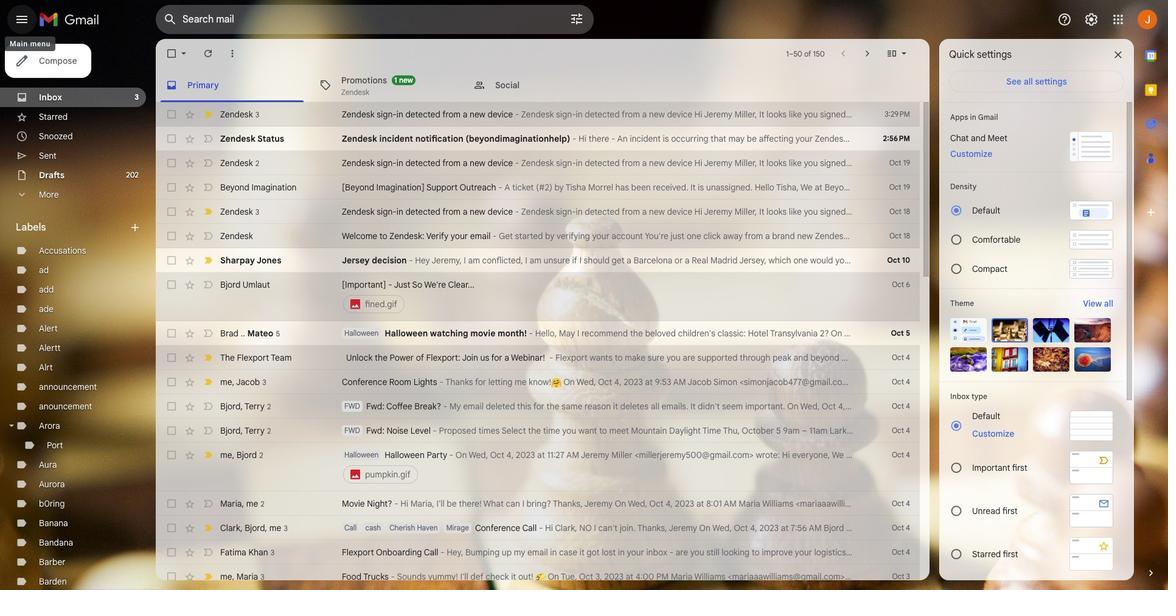 Task type: locate. For each thing, give the bounding box(es) containing it.
coffee
[[386, 401, 412, 412]]

3 inside me , maria 3
[[261, 572, 265, 581]]

zendesk sign-in detected from a new device - for 18
[[342, 206, 521, 217]]

room
[[389, 377, 411, 388]]

miller up seems
[[1076, 377, 1097, 388]]

all for see
[[1024, 76, 1033, 87]]

0 vertical spatial oct 18
[[890, 207, 910, 216]]

1 fwd from the top
[[344, 402, 360, 411]]

3 zendesk sign-in detected from a new device - from the top
[[342, 206, 521, 217]]

13 row from the top
[[156, 419, 1168, 443]]

halloween
[[385, 328, 428, 339], [344, 329, 379, 338], [385, 450, 425, 461], [936, 450, 976, 461], [344, 450, 379, 459]]

customize button for chat and meet
[[943, 147, 1000, 161]]

barden link
[[39, 576, 67, 587]]

1 vertical spatial hi
[[401, 498, 408, 509]]

2 row from the top
[[156, 127, 920, 151]]

1 row from the top
[[156, 102, 920, 127]]

fwd: for fwd: coffee break?
[[366, 401, 384, 412]]

food
[[342, 571, 362, 582]]

5 oct 4 from the top
[[892, 450, 910, 459]]

0 vertical spatial williams
[[762, 498, 794, 509]]

1 vertical spatial 19
[[903, 183, 910, 192]]

2 horizontal spatial hey
[[941, 498, 956, 509]]

same
[[562, 401, 583, 412]]

i up clear...
[[464, 255, 466, 266]]

see all settings
[[1007, 76, 1067, 87]]

0 vertical spatial 1
[[786, 49, 789, 58]]

0 horizontal spatial 1
[[394, 75, 397, 84]]

1 4 from the top
[[906, 353, 910, 362]]

0 horizontal spatial sharpay
[[220, 255, 255, 266]]

fwd inside fwd fwd: noise level - proposed times select the time you want to meet mountain daylight time thu, october 5 9am – 11am lark, the bird known to be a compartmental disaster by the fda, has made off with the a
[[344, 426, 360, 435]]

an
[[900, 450, 910, 461]]

accusations link
[[39, 245, 86, 256]]

0 horizontal spatial jacob
[[236, 376, 260, 387]]

at left 11:27 in the bottom of the page
[[537, 450, 545, 461]]

1 vertical spatial fwd
[[344, 426, 360, 435]]

2 vertical spatial device
[[488, 206, 513, 217]]

3 from from the top
[[442, 206, 461, 217]]

oct 18 for zendesk sign-in detected from a new device -
[[890, 207, 910, 216]]

labels navigation
[[0, 39, 156, 590]]

sign-
[[377, 109, 397, 120], [377, 158, 397, 169], [377, 206, 397, 217]]

noise
[[387, 425, 408, 436]]

device up (beyondimaginationhelp)
[[488, 109, 513, 120]]

zendesk sign-in detected from a new device - for 19
[[342, 158, 521, 169]]

add
[[39, 284, 54, 295]]

2 inside me , bjord 2
[[259, 451, 263, 460]]

jeremy right thanks,
[[584, 498, 613, 509]]

1 cell from the top
[[342, 279, 859, 315]]

at inside cell
[[537, 450, 545, 461]]

2 sign- from the top
[[377, 158, 397, 169]]

starred right if
[[972, 549, 1001, 560]]

0 horizontal spatial jeremy,
[[432, 255, 462, 266]]

conference down what
[[475, 523, 520, 534]]

1 horizontal spatial 5
[[776, 425, 781, 436]]

oct 4 up 8:26
[[892, 377, 910, 386]]

<simonjacob477@gmail.com>
[[740, 377, 854, 388]]

1 terry from the top
[[245, 401, 265, 412]]

row containing fatima khan
[[156, 540, 1168, 565]]

on inside cell
[[456, 450, 467, 461]]

cell down should
[[342, 279, 859, 315]]

3 inside fatima khan 3
[[271, 548, 275, 557]]

2 19 from the top
[[903, 183, 910, 192]]

all inside button
[[1024, 76, 1033, 87]]

4 for 14th row
[[906, 450, 910, 459]]

am inside cell
[[567, 450, 579, 461]]

zendesk sign-in detected from a new device -
[[342, 109, 521, 120], [342, 158, 521, 169], [342, 206, 521, 217]]

on
[[564, 377, 575, 388], [920, 377, 931, 388], [787, 401, 799, 412], [456, 450, 467, 461], [615, 498, 626, 509], [548, 571, 559, 582]]

main menu image
[[15, 12, 29, 27]]

called
[[1035, 571, 1059, 582]]

fwd: left 'coffee'
[[366, 401, 384, 412]]

found
[[987, 547, 1010, 558]]

0 vertical spatial inbox
[[39, 92, 62, 103]]

2 zendesk sign-in detected from a new device - from the top
[[342, 158, 521, 169]]

bandana link
[[39, 537, 73, 548]]

conference room lights
[[342, 377, 437, 388]]

me , jacob 3
[[220, 376, 266, 387]]

0 vertical spatial of
[[804, 49, 811, 58]]

inbox type element
[[950, 392, 1114, 401]]

search mail image
[[159, 9, 181, 30]]

1 inside promotions, one new message, tab
[[394, 75, 397, 84]]

conference down unlock
[[342, 377, 387, 388]]

time
[[543, 425, 560, 436]]

new for 3:29 pm
[[470, 109, 486, 120]]

1 horizontal spatial and
[[971, 133, 986, 144]]

0 horizontal spatial i'll
[[437, 498, 445, 509]]

oct 5
[[891, 329, 910, 338]]

, down fatima
[[232, 571, 234, 582]]

food trucks
[[342, 571, 389, 582]]

first for important first
[[1012, 462, 1028, 473]]

all inside button
[[1104, 298, 1114, 309]]

zendesk 3 for oct 18
[[220, 206, 259, 217]]

1 horizontal spatial hi
[[782, 450, 790, 461]]

2 18 from the top
[[904, 231, 910, 240]]

inbox inside the labels navigation
[[39, 92, 62, 103]]

, down the
[[232, 376, 234, 387]]

pm
[[1031, 377, 1044, 388], [656, 571, 669, 582]]

0 vertical spatial email
[[470, 231, 491, 242]]

oct for 14th row
[[892, 450, 904, 459]]

flexport down 'brad .. mateo 5'
[[237, 352, 269, 363]]

1 horizontal spatial tab list
[[1134, 39, 1168, 546]]

bjord up maria , me 2
[[237, 449, 257, 460]]

halloween up unlock
[[344, 329, 379, 338]]

4 row from the top
[[156, 175, 920, 200]]

it left out!
[[511, 571, 516, 582]]

settings
[[977, 49, 1012, 61], [1035, 76, 1067, 87]]

1 19 from the top
[[903, 158, 910, 167]]

wed, inside cell
[[469, 450, 488, 461]]

cell
[[342, 279, 859, 315], [342, 449, 1168, 486]]

first up food on the right bottom
[[1003, 549, 1018, 560]]

3 device from the top
[[488, 206, 513, 217]]

gmail image
[[39, 7, 105, 32]]

1 vertical spatial all
[[1104, 298, 1114, 309]]

2:56 pm
[[883, 134, 910, 143]]

jeremy,
[[432, 255, 462, 266], [890, 571, 920, 582]]

what
[[1012, 547, 1031, 558]]

2 horizontal spatial all
[[1104, 298, 1114, 309]]

1 vertical spatial inbox
[[950, 392, 970, 401]]

0 vertical spatial 18
[[904, 207, 910, 216]]

know!
[[529, 377, 551, 388]]

2 vertical spatial jeremy
[[584, 498, 613, 509]]

arora link
[[39, 420, 60, 431]]

looking
[[722, 547, 750, 558], [1070, 547, 1098, 558]]

2 vertical spatial hey
[[873, 571, 888, 582]]

this
[[517, 401, 531, 412]]

more image
[[226, 47, 239, 60]]

hi left maria,
[[401, 498, 408, 509]]

0 vertical spatial from
[[442, 109, 461, 120]]

sign- for 18
[[377, 206, 397, 217]]

2 oct 4 from the top
[[892, 377, 910, 386]]

4 for row containing fatima khan
[[906, 548, 910, 557]]

oct for seventh row from the bottom of the page
[[892, 402, 904, 411]]

from down support
[[442, 206, 461, 217]]

4 up oct 3
[[906, 548, 910, 557]]

device for 19
[[488, 158, 513, 169]]

miller inside cell
[[612, 450, 633, 461]]

2 fwd from the top
[[344, 426, 360, 435]]

deletes
[[620, 401, 649, 412]]

status
[[257, 133, 284, 144]]

sign- up incident
[[377, 109, 397, 120]]

fwd down conference room lights on the bottom of the page
[[344, 402, 360, 411]]

quick settings
[[949, 49, 1012, 61]]

customize up party
[[972, 428, 1014, 439]]

4 up an
[[906, 426, 910, 435]]

inbox for inbox type
[[950, 392, 970, 401]]

1 vertical spatial bjord , terry 2
[[220, 425, 271, 436]]

5 down 6
[[906, 329, 910, 338]]

of right power
[[416, 352, 424, 363]]

beyond imagination
[[220, 182, 297, 193]]

0 vertical spatial oct 19
[[889, 158, 910, 167]]

row
[[156, 102, 920, 127], [156, 127, 920, 151], [156, 151, 920, 175], [156, 175, 920, 200], [156, 200, 920, 224], [156, 224, 920, 248], [156, 248, 925, 273], [156, 273, 920, 321], [156, 321, 920, 346], [156, 346, 920, 370], [156, 370, 1168, 394], [156, 394, 1166, 419], [156, 419, 1168, 443], [156, 443, 1168, 492], [156, 492, 1136, 516], [156, 516, 920, 540], [156, 540, 1168, 565], [156, 565, 1141, 589]]

0 horizontal spatial am
[[468, 255, 480, 266]]

def
[[471, 571, 484, 582]]

zendesk 3 for 3:29 pm
[[220, 109, 259, 120]]

new up zendesk incident notification (beyondimaginationhelp) -
[[470, 109, 486, 120]]

on right the 🌮 image on the bottom left
[[548, 571, 559, 582]]

2 vertical spatial detected
[[406, 206, 440, 217]]

0 vertical spatial cell
[[342, 279, 859, 315]]

type
[[972, 392, 988, 401]]

all right see on the right of the page
[[1024, 76, 1033, 87]]

just
[[1115, 547, 1129, 558]]

4 for 13th row from the top of the page
[[906, 426, 910, 435]]

oct for 14th row from the bottom of the page
[[890, 207, 902, 216]]

2 device from the top
[[488, 158, 513, 169]]

of right '50'
[[804, 49, 811, 58]]

None checkbox
[[166, 133, 178, 145], [166, 157, 178, 169], [166, 206, 178, 218], [166, 254, 178, 267], [166, 376, 178, 388], [166, 400, 178, 413], [166, 425, 178, 437], [166, 449, 178, 461], [166, 498, 178, 510], [166, 133, 178, 145], [166, 157, 178, 169], [166, 206, 178, 218], [166, 254, 178, 267], [166, 376, 178, 388], [166, 400, 178, 413], [166, 425, 178, 437], [166, 449, 178, 461], [166, 498, 178, 510]]

me
[[220, 376, 232, 387], [515, 377, 527, 388], [1130, 401, 1142, 412], [220, 449, 232, 460], [246, 498, 258, 509], [269, 522, 281, 533], [1143, 547, 1155, 558], [220, 571, 232, 582]]

fwd for fwd: coffee break?
[[344, 402, 360, 411]]

3,
[[596, 571, 602, 582]]

bjord umlaut
[[220, 279, 270, 290]]

starred for starred link
[[39, 111, 68, 122]]

your right improve
[[795, 547, 812, 558]]

maria down are
[[671, 571, 693, 582]]

2023 right 3,
[[604, 571, 624, 582]]

3
[[135, 92, 139, 102], [255, 110, 259, 119], [255, 207, 259, 216], [262, 378, 266, 387], [284, 524, 288, 533], [271, 548, 275, 557], [906, 572, 910, 581], [261, 572, 265, 581]]

on tue, oct 3, 2023 at 4:00 pm maria williams <mariaaawilliams@gmail.com> wrote: hey jeremy, i personally love a food truck called the taco zone truck.
[[546, 571, 1141, 582]]

oct 4 up oct 3
[[892, 548, 910, 557]]

15 row from the top
[[156, 492, 1136, 516]]

0 vertical spatial it
[[613, 401, 618, 412]]

just left so
[[394, 279, 410, 290]]

at left 4:00 at bottom
[[626, 571, 634, 582]]

primary tab
[[156, 68, 309, 102]]

1 horizontal spatial umlaut
[[934, 401, 962, 412]]

case
[[559, 547, 577, 558]]

6 row from the top
[[156, 224, 920, 248]]

maria right 8:01
[[739, 498, 761, 509]]

oct for 11th row
[[892, 377, 904, 386]]

2 oct 18 from the top
[[890, 231, 910, 240]]

will
[[846, 450, 858, 461]]

0 vertical spatial everyone,
[[792, 450, 830, 461]]

1 vertical spatial be
[[861, 450, 871, 461]]

sent link
[[39, 150, 57, 161]]

conference for conference room lights
[[342, 377, 387, 388]]

oct inside cell
[[490, 450, 504, 461]]

0 horizontal spatial and
[[892, 547, 907, 558]]

18 for zendesk sign-in detected from a new device -
[[904, 207, 910, 216]]

call left hey,
[[424, 547, 438, 558]]

3 sign- from the top
[[377, 206, 397, 217]]

everyone, down –
[[792, 450, 830, 461]]

labels
[[16, 221, 46, 234]]

see
[[1007, 76, 1022, 87]]

🤗 image
[[551, 378, 562, 388]]

0 vertical spatial customize button
[[943, 147, 1000, 161]]

4 left office
[[906, 450, 910, 459]]

oct for 1st row from the bottom
[[892, 572, 905, 581]]

terry for fwd: noise level
[[245, 425, 265, 436]]

seems
[[1092, 401, 1118, 412]]

main content
[[156, 39, 1168, 590]]

1 vertical spatial default
[[972, 411, 1001, 422]]

oct for row containing maria
[[892, 499, 904, 508]]

0 vertical spatial i'll
[[437, 498, 445, 509]]

0 horizontal spatial be
[[447, 498, 457, 509]]

0 vertical spatial terry
[[245, 401, 265, 412]]

barber link
[[39, 557, 65, 568]]

7 row from the top
[[156, 248, 925, 273]]

jeremy inside cell
[[581, 450, 609, 461]]

i'll right maria,
[[437, 498, 445, 509]]

zendesk 3 down beyond
[[220, 206, 259, 217]]

brad .. mateo 5
[[220, 328, 280, 339]]

0 horizontal spatial looking
[[722, 547, 750, 558]]

10/31.
[[1013, 450, 1035, 461]]

19 for zendesk sign-in detected from a new device -
[[903, 158, 910, 167]]

real
[[692, 255, 708, 266]]

, for row containing maria
[[242, 498, 244, 509]]

alert link
[[39, 323, 58, 334]]

bjord , terry 2 down me , jacob 3
[[220, 401, 271, 412]]

starred
[[39, 111, 68, 122], [972, 549, 1001, 560]]

fwd inside the fwd fwd: coffee break? - my email deleted this for the same reason it deletes all emails. it didn't seem important. on wed, oct 4, 2023 at 8:26 am bjord umlaut <sicritbjordd@gmail.com> wrote: seems to me we've
[[344, 402, 360, 411]]

flexport up food
[[342, 547, 374, 558]]

4 for row containing the flexport team
[[906, 353, 910, 362]]

inbox
[[39, 92, 62, 103], [950, 392, 970, 401]]

on up the lost
[[615, 498, 626, 509]]

0 vertical spatial hey
[[415, 255, 430, 266]]

jeremy, down verify
[[432, 255, 462, 266]]

1 bjord , terry 2 from the top
[[220, 401, 271, 412]]

2 zendesk 3 from the top
[[220, 206, 259, 217]]

1 vertical spatial oct 18
[[890, 231, 910, 240]]

new down outreach
[[470, 206, 486, 217]]

the left same
[[547, 401, 559, 412]]

1 vertical spatial and
[[892, 547, 907, 558]]

looking right still
[[722, 547, 750, 558]]

0 vertical spatial pm
[[1031, 377, 1044, 388]]

4 4 from the top
[[906, 426, 910, 435]]

zendesk sign-in detected from a new device - up notification
[[342, 109, 521, 120]]

new right the 'promotions'
[[399, 75, 413, 84]]

5 row from the top
[[156, 200, 920, 224]]

1 zendesk 3 from the top
[[220, 109, 259, 120]]

oct 19
[[889, 158, 910, 167], [889, 183, 910, 192]]

disaster
[[1001, 425, 1032, 436]]

1 horizontal spatial conference
[[475, 523, 520, 534]]

oct 4 up an
[[892, 426, 910, 435]]

1 oct 18 from the top
[[890, 207, 910, 216]]

1 vertical spatial 1
[[394, 75, 397, 84]]

1 oct 19 from the top
[[889, 158, 910, 167]]

2 horizontal spatial 5
[[906, 329, 910, 338]]

1 vertical spatial fwd:
[[366, 425, 384, 436]]

1 vertical spatial 18
[[904, 231, 910, 240]]

starred inside the labels navigation
[[39, 111, 68, 122]]

4 for row containing clark
[[906, 523, 910, 532]]

1 vertical spatial cell
[[342, 449, 1168, 486]]

0 vertical spatial fwd
[[344, 402, 360, 411]]

0 vertical spatial default
[[972, 205, 1001, 216]]

2 oct 19 from the top
[[889, 183, 910, 192]]

0 horizontal spatial inbox
[[39, 92, 62, 103]]

and inside chat and meet customize
[[971, 133, 986, 144]]

conflicted,
[[482, 255, 523, 266]]

1 vertical spatial from
[[442, 158, 461, 169]]

one
[[794, 255, 808, 266]]

1 vertical spatial zendesk sign-in detected from a new device -
[[342, 158, 521, 169]]

i left 'did.' on the right bottom of page
[[899, 377, 901, 388]]

1 horizontal spatial starred
[[972, 549, 1001, 560]]

0 horizontal spatial miller
[[612, 450, 633, 461]]

tab list right view all button
[[1134, 39, 1168, 546]]

1 right the 'promotions'
[[394, 75, 397, 84]]

1 horizontal spatial inbox
[[950, 392, 970, 401]]

fwd for fwd: noise level
[[344, 426, 360, 435]]

2 horizontal spatial be
[[921, 425, 931, 436]]

b0ring
[[39, 498, 65, 509]]

oct for row containing brad
[[891, 329, 904, 338]]

am up clear...
[[468, 255, 480, 266]]

support image
[[1058, 12, 1072, 27]]

<mariaaawilliams@gmail.com> down improve
[[728, 571, 845, 582]]

announcement
[[39, 382, 97, 392]]

i right conflicted,
[[525, 255, 527, 266]]

quick settings element
[[949, 49, 1012, 71]]

my
[[450, 401, 461, 412]]

1 horizontal spatial am
[[530, 255, 542, 266]]

6 4 from the top
[[906, 499, 910, 508]]

1 vertical spatial jeremy
[[581, 450, 609, 461]]

4 right yes,
[[906, 377, 910, 386]]

3 detected from the top
[[406, 206, 440, 217]]

10 row from the top
[[156, 346, 920, 370]]

9 row from the top
[[156, 321, 920, 346]]

meet
[[609, 425, 629, 436]]

row containing brad
[[156, 321, 920, 346]]

1 vertical spatial oct 19
[[889, 183, 910, 192]]

cell containing halloween party
[[342, 449, 1168, 486]]

haven
[[417, 523, 438, 532]]

jersey
[[342, 255, 370, 266]]

1 horizontal spatial looking
[[1070, 547, 1098, 558]]

halloween inside the halloween halloween party - on wed, oct 4, 2023 at 11:27 am jeremy miller <millerjeremy500@gmail.com> wrote: hi everyone, we will be having an office halloween party on 10/31. please submit your costume ideas
[[344, 450, 379, 459]]

1 18 from the top
[[904, 207, 910, 216]]

8 4 from the top
[[906, 548, 910, 557]]

4 for 11th row
[[906, 377, 910, 386]]

halloween inside halloween halloween watching movie month! -
[[344, 329, 379, 338]]

or
[[675, 255, 683, 266]]

0 vertical spatial jeremy,
[[432, 255, 462, 266]]

2 detected from the top
[[406, 158, 440, 169]]

customize inside button
[[972, 428, 1014, 439]]

1 horizontal spatial be
[[861, 450, 871, 461]]

by
[[1034, 425, 1044, 436]]

movie night? - hi maria, i'll be there! what can i bring? thanks, jeremy on wed, oct 4, 2023 at 8:01 am maria williams <mariaaawilliams@gmail.com> wrote: hey everyone, just sending a friendly invitation for
[[342, 498, 1136, 509]]

1 horizontal spatial settings
[[1035, 76, 1067, 87]]

and inside row
[[892, 547, 907, 558]]

advanced search options image
[[565, 7, 589, 31]]

everyone,
[[792, 450, 830, 461], [958, 498, 996, 509]]

2 fwd: from the top
[[366, 425, 384, 436]]

1 horizontal spatial miller
[[1076, 377, 1097, 388]]

deleted
[[486, 401, 515, 412]]

2 for 13th row from the top of the page
[[267, 426, 271, 435]]

let
[[1131, 547, 1140, 558]]

on right party
[[456, 450, 467, 461]]

flexport
[[237, 352, 269, 363], [342, 547, 374, 558]]

11 row from the top
[[156, 370, 1168, 394]]

2 vertical spatial first
[[1003, 549, 1018, 560]]

1 vertical spatial conference
[[475, 523, 520, 534]]

oct for row containing clark
[[892, 523, 904, 532]]

2 bjord , terry 2 from the top
[[220, 425, 271, 436]]

support
[[427, 182, 458, 193]]

0 vertical spatial all
[[1024, 76, 1033, 87]]

0 vertical spatial zendesk 3
[[220, 109, 259, 120]]

12 row from the top
[[156, 394, 1166, 419]]

17 row from the top
[[156, 540, 1168, 565]]

, down maria , me 2
[[240, 522, 243, 533]]

5 4 from the top
[[906, 450, 910, 459]]

1 vertical spatial customize
[[972, 428, 1014, 439]]

from up zendesk incident notification (beyondimaginationhelp) -
[[442, 109, 461, 120]]

2 4 from the top
[[906, 377, 910, 386]]

be inside cell
[[861, 450, 871, 461]]

14 row from the top
[[156, 443, 1168, 492]]

the
[[375, 352, 388, 363], [547, 401, 559, 412], [528, 425, 541, 436], [851, 425, 864, 436], [1046, 425, 1059, 436], [1152, 425, 1165, 436], [1061, 571, 1074, 582]]

3 4 from the top
[[906, 402, 910, 411]]

hi inside cell
[[782, 450, 790, 461]]

150
[[813, 49, 825, 58]]

row containing zendesk status
[[156, 127, 920, 151]]

i'll
[[437, 498, 445, 509], [460, 571, 468, 582]]

2 vertical spatial email
[[528, 547, 548, 558]]

pm right 4:00 at bottom
[[656, 571, 669, 582]]

row containing bjord umlaut
[[156, 273, 920, 321]]

am right 9:53
[[673, 377, 686, 388]]

1 zendesk sign-in detected from a new device - from the top
[[342, 109, 521, 120]]

1 sign- from the top
[[377, 109, 397, 120]]

yummy!
[[428, 571, 458, 582]]

7 4 from the top
[[906, 523, 910, 532]]

2 vertical spatial be
[[447, 498, 457, 509]]

fwd: left noise
[[366, 425, 384, 436]]

0 vertical spatial hi
[[782, 450, 790, 461]]

your
[[451, 231, 468, 242], [1093, 450, 1110, 461], [627, 547, 644, 558], [795, 547, 812, 558]]

None search field
[[156, 5, 594, 34]]

please
[[1037, 450, 1062, 461]]

you left were at the bottom of page
[[1033, 547, 1047, 558]]

1 vertical spatial everyone,
[[958, 498, 996, 509]]

2 terry from the top
[[245, 425, 265, 436]]

oct for 16th row from the bottom
[[889, 158, 902, 167]]

8 row from the top
[[156, 273, 920, 321]]

oct for row containing fatima khan
[[892, 548, 904, 557]]

bjord , terry 2
[[220, 401, 271, 412], [220, 425, 271, 436]]

first down 10/31.
[[1012, 462, 1028, 473]]

4, down select
[[507, 450, 514, 461]]

1 vertical spatial terry
[[245, 425, 265, 436]]

from for 19
[[442, 158, 461, 169]]

am right 8:26
[[897, 401, 910, 412]]

labels heading
[[16, 221, 129, 234]]

oct 4 left office
[[892, 450, 910, 459]]

2 inside maria , me 2
[[261, 499, 265, 508]]

aura link
[[39, 459, 57, 470]]

new for oct 18
[[470, 206, 486, 217]]

16 row from the top
[[156, 516, 920, 540]]

halloween halloween party - on wed, oct 4, 2023 at 11:27 am jeremy miller <millerjeremy500@gmail.com> wrote: hi everyone, we will be having an office halloween party on 10/31. please submit your costume ideas
[[344, 450, 1168, 461]]

for left letting
[[475, 377, 486, 388]]

did.
[[904, 377, 918, 388]]

1 horizontal spatial it
[[580, 547, 585, 558]]

detected up [beyond imagination] support outreach -
[[406, 158, 440, 169]]

a up zendesk incident notification (beyondimaginationhelp) -
[[463, 109, 468, 120]]

2 from from the top
[[442, 158, 461, 169]]

tab list containing promotions
[[156, 68, 930, 102]]

i'll left def
[[460, 571, 468, 582]]

still
[[707, 547, 720, 558]]

be right will
[[861, 450, 871, 461]]

get
[[612, 255, 625, 266]]

anouncement link
[[39, 401, 92, 412]]

19
[[903, 158, 910, 167], [903, 183, 910, 192]]

2023 inside cell
[[516, 450, 535, 461]]

settings right see on the right of the page
[[1035, 76, 1067, 87]]

1 vertical spatial just
[[998, 498, 1014, 509]]

tab list
[[1134, 39, 1168, 546], [156, 68, 930, 102]]

4 for row containing maria
[[906, 499, 910, 508]]

0 vertical spatial and
[[971, 133, 986, 144]]

1 oct 4 from the top
[[892, 353, 910, 362]]

3 inside 'clark , bjord , me 3'
[[284, 524, 288, 533]]

4 for seventh row from the bottom of the page
[[906, 402, 910, 411]]

submit
[[1065, 450, 1091, 461]]

oct
[[889, 158, 902, 167], [889, 183, 902, 192], [890, 207, 902, 216], [890, 231, 902, 240], [887, 256, 900, 265], [892, 280, 904, 289], [891, 329, 904, 338], [892, 353, 904, 362], [598, 377, 612, 388], [892, 377, 904, 386], [822, 401, 836, 412], [892, 402, 904, 411], [892, 426, 904, 435], [490, 450, 504, 461], [892, 450, 904, 459], [649, 498, 664, 509], [892, 499, 904, 508], [892, 523, 904, 532], [892, 548, 904, 557], [579, 571, 593, 582], [892, 572, 905, 581]]

1 horizontal spatial all
[[1024, 76, 1033, 87]]

1 vertical spatial sign-
[[377, 158, 397, 169]]

made
[[1097, 425, 1119, 436]]

2 cell from the top
[[342, 449, 1168, 486]]

social tab
[[464, 68, 617, 102]]

1 horizontal spatial 1
[[786, 49, 789, 58]]

None checkbox
[[166, 47, 178, 60], [166, 108, 178, 120], [166, 181, 178, 194], [166, 230, 178, 242], [166, 279, 178, 291], [166, 327, 178, 340], [166, 352, 178, 364], [166, 522, 178, 534], [166, 546, 178, 559], [166, 571, 178, 583], [166, 47, 178, 60], [166, 108, 178, 120], [166, 181, 178, 194], [166, 230, 178, 242], [166, 279, 178, 291], [166, 327, 178, 340], [166, 352, 178, 364], [166, 522, 178, 534], [166, 546, 178, 559], [166, 571, 178, 583]]

<mariaaawilliams@gmail.com> down will
[[796, 498, 913, 509]]

1 fwd: from the top
[[366, 401, 384, 412]]

all for view
[[1104, 298, 1114, 309]]

0 vertical spatial be
[[921, 425, 931, 436]]

0 horizontal spatial 5
[[276, 329, 280, 338]]



Task type: vqa. For each thing, say whether or not it's contained in the screenshot.
the topmost "FLEXPORT"
yes



Task type: describe. For each thing, give the bounding box(es) containing it.
imagination]
[[376, 182, 425, 193]]

me up fatima khan 3
[[269, 522, 281, 533]]

the left taco
[[1061, 571, 1074, 582]]

didn't
[[698, 401, 720, 412]]

tab list inside "main content"
[[156, 68, 930, 102]]

bumping
[[465, 547, 500, 558]]

5 inside 'brad .. mateo 5'
[[276, 329, 280, 338]]

at left 9:53
[[645, 377, 653, 388]]

wrote: up fda,
[[1066, 401, 1090, 412]]

the left power
[[375, 352, 388, 363]]

4, up lark,
[[838, 401, 845, 412]]

oct for row containing the flexport team
[[892, 353, 904, 362]]

0 vertical spatial <mariaaawilliams@gmail.com>
[[796, 498, 913, 509]]

ideas
[[1148, 450, 1168, 461]]

you right time
[[562, 425, 576, 436]]

1 default from the top
[[972, 205, 1001, 216]]

welcome to zendesk: verify your email -
[[342, 231, 499, 242]]

unsure
[[544, 255, 570, 266]]

your left inbox
[[627, 547, 644, 558]]

wed, left aug
[[933, 377, 952, 388]]

conference for conference call -
[[475, 523, 520, 534]]

detected for 18
[[406, 206, 440, 217]]

costume
[[1112, 450, 1146, 461]]

1 sharpay from the left
[[220, 255, 255, 266]]

2023 down on wed, oct 4, 2023 at 9:53 am jacob simon <simonjacob477@gmail.com> wrote: yes, i did. on wed, aug 2, 2023 at 8:30 pm jeremy miller <millerjeremy500@
[[848, 401, 867, 412]]

1 horizontal spatial just
[[998, 498, 1014, 509]]

out!
[[518, 571, 533, 582]]

quick
[[949, 49, 975, 61]]

display density element
[[950, 182, 1114, 191]]

oct 19 for [beyond imagination] support outreach -
[[889, 183, 910, 192]]

me right let
[[1143, 547, 1155, 558]]

jersey,
[[739, 255, 767, 266]]

3 inside me , jacob 3
[[262, 378, 266, 387]]

4, up deletes
[[614, 377, 622, 388]]

from for 18
[[442, 206, 461, 217]]

oct for row containing sharpay jones
[[887, 256, 900, 265]]

0 vertical spatial umlaut
[[243, 279, 270, 290]]

in up the imagination]
[[397, 158, 403, 169]]

decision
[[372, 255, 407, 266]]

letting
[[488, 377, 513, 388]]

a left "friendly"
[[1049, 498, 1054, 509]]

customize button for default
[[965, 427, 1022, 441]]

primary
[[187, 79, 219, 90]]

2 for seventh row from the bottom of the page
[[267, 402, 271, 411]]

0 horizontal spatial pm
[[656, 571, 669, 582]]

0 vertical spatial jeremy
[[1045, 377, 1074, 388]]

bjord down 'sharpay jones'
[[220, 279, 241, 290]]

settings image
[[1084, 12, 1099, 27]]

fined.gif
[[365, 299, 397, 310]]

, for seventh row from the bottom of the page
[[241, 401, 243, 412]]

a left "webinar!"
[[505, 352, 509, 363]]

we've
[[1144, 401, 1166, 412]]

new inside tab
[[399, 75, 413, 84]]

the left time
[[528, 425, 541, 436]]

, up khan
[[265, 522, 267, 533]]

thanks,
[[553, 498, 583, 509]]

to left improve
[[752, 547, 760, 558]]

3 oct 4 from the top
[[892, 402, 910, 411]]

detected for 19
[[406, 158, 440, 169]]

wed, up reason
[[577, 377, 596, 388]]

wrote: down operations
[[847, 571, 871, 582]]

cell containing [important] - just so we're clear...
[[342, 279, 859, 315]]

chain?
[[936, 547, 962, 558]]

4, left 8:01
[[666, 498, 673, 509]]

bjord , terry 2 for fwd: noise level
[[220, 425, 271, 436]]

2 for row containing maria
[[261, 499, 265, 508]]

me up 'clark , bjord , me 3'
[[246, 498, 258, 509]]

to right seems
[[1120, 401, 1128, 412]]

4, inside cell
[[507, 450, 514, 461]]

customize inside chat and meet customize
[[950, 148, 993, 159]]

wrote: inside cell
[[756, 450, 780, 461]]

0 horizontal spatial flexport
[[237, 352, 269, 363]]

6 oct 4 from the top
[[892, 499, 910, 508]]

your right verify
[[451, 231, 468, 242]]

0 horizontal spatial call
[[344, 523, 357, 532]]

webinar!
[[511, 352, 545, 363]]

inbox type
[[950, 392, 988, 401]]

toggle split pane mode image
[[886, 47, 898, 60]]

inbox for inbox
[[39, 92, 62, 103]]

apps in gmail
[[950, 113, 998, 122]]

all inside row
[[651, 401, 660, 412]]

daylight
[[669, 425, 701, 436]]

a down zendesk incident notification (beyondimaginationhelp) -
[[463, 158, 468, 169]]

1 detected from the top
[[406, 109, 440, 120]]

2 horizontal spatial call
[[522, 523, 537, 534]]

important
[[972, 462, 1010, 473]]

me , bjord 2
[[220, 449, 263, 460]]

want
[[579, 425, 597, 436]]

sounds
[[397, 571, 426, 582]]

🌮 image
[[536, 573, 546, 583]]

wed, up inbox
[[628, 498, 647, 509]]

fwd: for fwd: noise level
[[366, 425, 384, 436]]

1 horizontal spatial call
[[424, 547, 438, 558]]

which
[[769, 255, 791, 266]]

in left 'case'
[[550, 547, 557, 558]]

a up office
[[933, 425, 938, 436]]

oct for 6th row from the top
[[890, 231, 902, 240]]

, for 1st row from the bottom
[[232, 571, 234, 582]]

at left '8:30' on the right of page
[[1002, 377, 1010, 388]]

clear...
[[448, 279, 475, 290]]

bjord up me , bjord 2
[[220, 425, 241, 436]]

personally
[[926, 571, 966, 582]]

there!
[[459, 498, 482, 509]]

me down the
[[220, 376, 232, 387]]

2 am from the left
[[530, 255, 542, 266]]

seem
[[722, 401, 743, 412]]

wrote: left yes,
[[856, 377, 880, 388]]

2 default from the top
[[972, 411, 1001, 422]]

the left bird
[[851, 425, 864, 436]]

movie
[[342, 498, 365, 509]]

known
[[883, 425, 909, 436]]

everyone, inside cell
[[792, 450, 830, 461]]

fatima khan 3
[[220, 547, 275, 558]]

mountain
[[631, 425, 667, 436]]

party
[[978, 450, 999, 461]]

first for starred first
[[1003, 549, 1018, 560]]

3 inside the labels navigation
[[135, 92, 139, 102]]

row containing maria
[[156, 492, 1136, 516]]

for right this
[[533, 401, 544, 412]]

october
[[742, 425, 774, 436]]

wed, up –
[[801, 401, 820, 412]]

2 horizontal spatial it
[[613, 401, 618, 412]]

snoozed link
[[39, 131, 73, 142]]

a right or
[[685, 255, 690, 266]]

at left 8:26
[[869, 401, 877, 412]]

2 inside zendesk 2
[[255, 159, 259, 168]]

0 horizontal spatial hi
[[401, 498, 408, 509]]

7 oct 4 from the top
[[892, 523, 910, 532]]

am right 8:01
[[724, 498, 737, 509]]

- sounds yummy! i'll def check it out!
[[389, 571, 536, 582]]

1 vertical spatial <mariaaawilliams@gmail.com>
[[728, 571, 845, 582]]

row containing clark
[[156, 516, 920, 540]]

beyond
[[220, 182, 249, 193]]

you right if
[[971, 547, 985, 558]]

, for row containing clark
[[240, 522, 243, 533]]

row containing sharpay jones
[[156, 248, 925, 273]]

for right invitation
[[1125, 498, 1136, 509]]

ad
[[39, 265, 49, 276]]

food
[[993, 571, 1011, 582]]

promotions, one new message, tab
[[310, 68, 463, 102]]

oct 19 for zendesk sign-in detected from a new device -
[[889, 158, 910, 167]]

power
[[390, 352, 414, 363]]

2 vertical spatial it
[[511, 571, 516, 582]]

are
[[676, 547, 688, 558]]

month!
[[498, 328, 527, 339]]

movie
[[470, 328, 496, 339]]

in up incident
[[397, 109, 403, 120]]

theme element
[[950, 298, 974, 310]]

on right 'did.' on the right bottom of page
[[920, 377, 931, 388]]

to right want
[[599, 425, 607, 436]]

the right with
[[1152, 425, 1165, 436]]

alertt link
[[39, 343, 61, 354]]

important.
[[745, 401, 785, 412]]

settings inside quick settings element
[[977, 49, 1012, 61]]

2 for 14th row
[[259, 451, 263, 460]]

on right 🤗 'icon'
[[564, 377, 575, 388]]

yes,
[[882, 377, 897, 388]]

kno
[[1157, 547, 1168, 558]]

halloween down noise
[[385, 450, 425, 461]]

lark,
[[830, 425, 849, 436]]

1 for 1 50 of 150
[[786, 49, 789, 58]]

maria , me 2
[[220, 498, 265, 509]]

row containing the flexport team
[[156, 346, 920, 370]]

you left get?
[[836, 255, 850, 266]]

Search mail text field
[[183, 13, 535, 26]]

<millerjeremy500@
[[1099, 377, 1168, 388]]

18 row from the top
[[156, 565, 1141, 589]]

0 horizontal spatial williams
[[694, 571, 726, 582]]

halloween down compartmental
[[936, 450, 976, 461]]

starred for starred first
[[972, 549, 1001, 560]]

10
[[902, 256, 910, 265]]

8 oct 4 from the top
[[892, 548, 910, 557]]

on up 9am
[[787, 401, 799, 412]]

1 horizontal spatial williams
[[762, 498, 794, 509]]

the right by
[[1046, 425, 1059, 436]]

terry for fwd: coffee break?
[[245, 401, 265, 412]]

1 for 1 new
[[394, 75, 397, 84]]

refresh image
[[202, 47, 214, 60]]

maria up "clark"
[[220, 498, 242, 509]]

1 horizontal spatial of
[[804, 49, 811, 58]]

cherish
[[390, 523, 415, 532]]

1 vertical spatial i'll
[[460, 571, 468, 582]]

me up maria , me 2
[[220, 449, 232, 460]]

thanks
[[446, 377, 473, 388]]

night?
[[367, 498, 392, 509]]

time
[[703, 425, 721, 436]]

accusations
[[39, 245, 86, 256]]

i right if
[[580, 255, 582, 266]]

aug
[[954, 377, 970, 388]]

18 for welcome to zendesk: verify your email -
[[904, 231, 910, 240]]

1 horizontal spatial pm
[[1031, 377, 1044, 388]]

19 for [beyond imagination] support outreach -
[[903, 183, 910, 192]]

first for unread first
[[1003, 505, 1018, 516]]

1 50 of 150
[[786, 49, 825, 58]]

oct for row containing beyond imagination
[[889, 183, 902, 192]]

bjord , terry 2 for fwd: coffee break?
[[220, 401, 271, 412]]

maria down fatima khan 3
[[237, 571, 258, 582]]

zendesk inside promotions, one new message, tab
[[341, 87, 369, 96]]

in right the lost
[[618, 547, 625, 558]]

alrt
[[39, 362, 53, 373]]

2023 up deletes
[[624, 377, 643, 388]]

would
[[810, 255, 833, 266]]

settings inside see all settings button
[[1035, 76, 1067, 87]]

i right can
[[522, 498, 525, 509]]

zendesk status
[[220, 133, 284, 144]]

trucks
[[363, 571, 389, 582]]

bjord down 'did.' on the right bottom of page
[[912, 401, 932, 412]]

2023 right 2,
[[981, 377, 1000, 388]]

of inside row
[[416, 352, 424, 363]]

menu
[[30, 40, 51, 48]]

halloween halloween watching movie month! -
[[344, 328, 535, 339]]

0 horizontal spatial hey
[[415, 255, 430, 266]]

anouncement
[[39, 401, 92, 412]]

wrote: down office
[[915, 498, 939, 509]]

logistics
[[814, 547, 846, 558]]

11:27
[[547, 450, 565, 461]]

khan
[[249, 547, 268, 558]]

bjord down me , jacob 3
[[220, 401, 241, 412]]

oct for 13th row from the top of the page
[[892, 426, 904, 435]]

2023 left 8:01
[[675, 498, 694, 509]]

brad
[[220, 328, 239, 339]]

a right with
[[1167, 425, 1168, 436]]

a right get
[[627, 255, 632, 266]]

me left know!
[[515, 377, 527, 388]]

device for 18
[[488, 206, 513, 217]]

new for oct 19
[[470, 158, 486, 169]]

to left zendesk:
[[380, 231, 387, 242]]

1 looking from the left
[[722, 547, 750, 558]]

1 vertical spatial flexport
[[342, 547, 374, 558]]

sending
[[1017, 498, 1047, 509]]

0 horizontal spatial just
[[394, 279, 410, 290]]

truck.
[[1117, 571, 1141, 582]]

row containing beyond imagination
[[156, 175, 920, 200]]

bjord right "clark"
[[245, 522, 265, 533]]

hey,
[[447, 547, 463, 558]]

1 horizontal spatial hey
[[873, 571, 888, 582]]

4 oct 4 from the top
[[892, 426, 910, 435]]

sign- for 19
[[377, 158, 397, 169]]

off
[[1121, 425, 1132, 436]]

8:26
[[879, 401, 895, 412]]

a down outreach
[[463, 206, 468, 217]]

me left we've
[[1130, 401, 1142, 412]]

1 from from the top
[[442, 109, 461, 120]]

office
[[912, 450, 934, 461]]

you right are
[[690, 547, 704, 558]]

in down the imagination]
[[397, 206, 403, 217]]

, for 14th row
[[232, 449, 234, 460]]

theme
[[950, 299, 974, 308]]

me down fatima
[[220, 571, 232, 582]]

2 sharpay from the left
[[893, 255, 925, 266]]

apps
[[950, 113, 968, 122]]

1 vertical spatial email
[[463, 401, 484, 412]]

in right apps
[[970, 113, 977, 122]]

halloween up power
[[385, 328, 428, 339]]

your inside cell
[[1093, 450, 1110, 461]]

view
[[1083, 298, 1102, 309]]

proposed
[[439, 425, 476, 436]]

older image
[[862, 47, 874, 60]]

1 am from the left
[[468, 255, 480, 266]]

compose button
[[5, 44, 92, 78]]

3 row from the top
[[156, 151, 920, 175]]

, for 11th row
[[232, 376, 234, 387]]

1 device from the top
[[488, 109, 513, 120]]

the
[[220, 352, 235, 363]]

oct 18 for welcome to zendesk: verify your email -
[[890, 231, 910, 240]]

to right known
[[911, 425, 919, 436]]

1 horizontal spatial jacob
[[688, 377, 712, 388]]

i right oct 3
[[922, 571, 924, 582]]

a right love
[[986, 571, 991, 582]]

at left 8:01
[[697, 498, 704, 509]]

truck
[[1013, 571, 1033, 582]]

bandana
[[39, 537, 73, 548]]

for right us
[[491, 352, 502, 363]]

, for 13th row from the top of the page
[[241, 425, 243, 436]]

main content containing promotions
[[156, 39, 1168, 590]]

2 looking from the left
[[1070, 547, 1098, 558]]

1 vertical spatial jeremy,
[[890, 571, 920, 582]]



